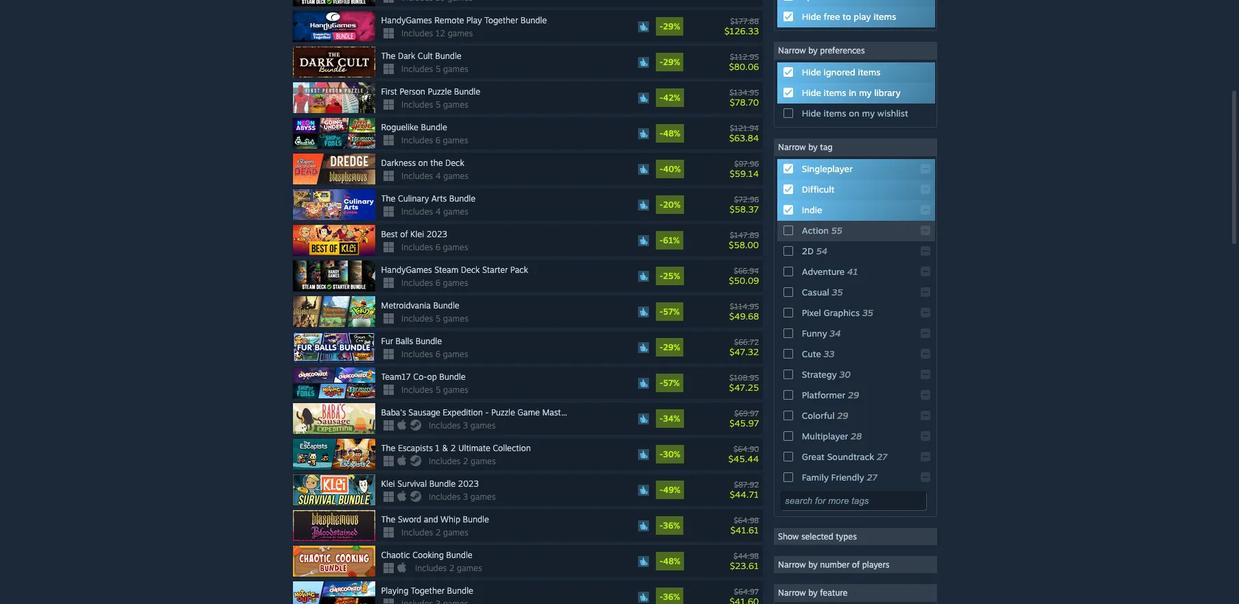 Task type: describe. For each thing, give the bounding box(es) containing it.
includes for $49.68
[[402, 314, 433, 324]]

includes 6 games for $63.84
[[402, 135, 468, 146]]

1 horizontal spatial 35
[[863, 308, 874, 319]]

the for $45.44
[[381, 444, 396, 454]]

- for $23.61
[[660, 557, 664, 567]]

$177.88
[[731, 16, 759, 26]]

- for $63.84
[[660, 128, 664, 139]]

play
[[854, 11, 872, 22]]

-34%
[[660, 414, 681, 424]]

- for $47.32
[[660, 343, 664, 353]]

games for $80.06
[[443, 64, 469, 74]]

games for $49.68
[[443, 314, 469, 324]]

30
[[840, 369, 851, 380]]

includes 3 games for $44.71
[[429, 492, 496, 503]]

the for $41.61
[[381, 515, 396, 525]]

library
[[875, 87, 901, 98]]

multiplayer
[[802, 431, 849, 442]]

handygames for $126.33
[[381, 15, 432, 25]]

friendly
[[832, 472, 865, 483]]

baba's sausage expedition - puzzle game masterpieces
[[381, 408, 593, 418]]

roguelike
[[381, 122, 419, 133]]

$58.37
[[730, 204, 759, 215]]

includes for $58.37
[[402, 207, 433, 217]]

includes for $47.32
[[402, 350, 433, 360]]

bundle right "roguelike"
[[421, 122, 447, 133]]

-36% for the sword and whip bundle
[[660, 521, 681, 531]]

- for $58.37
[[660, 200, 664, 210]]

games for $59.14
[[443, 171, 469, 181]]

1
[[436, 444, 440, 454]]

27 for great soundtrack 27
[[877, 452, 888, 463]]

41
[[848, 266, 858, 277]]

-30%
[[660, 450, 681, 460]]

includes for $58.00
[[402, 242, 433, 253]]

33
[[824, 349, 835, 360]]

$114.95
[[731, 302, 759, 311]]

-48% for $63.84
[[660, 128, 681, 139]]

games for $126.33
[[448, 28, 473, 39]]

0 vertical spatial klei
[[411, 229, 424, 240]]

playing
[[381, 586, 409, 597]]

best
[[381, 229, 398, 240]]

funny
[[802, 328, 828, 339]]

games for $58.37
[[443, 207, 469, 217]]

bundle down chaotic cooking bundle
[[447, 586, 474, 597]]

- for $58.00
[[660, 236, 664, 246]]

graphics
[[824, 308, 860, 319]]

2d 54
[[802, 246, 828, 257]]

42%
[[664, 93, 681, 103]]

-29% for $80.06
[[660, 57, 681, 67]]

includes 12 games
[[402, 28, 473, 39]]

36% for the sword and whip bundle
[[664, 521, 681, 531]]

$58.00
[[729, 239, 759, 250]]

players
[[863, 560, 890, 571]]

$72.96
[[735, 195, 759, 204]]

multiplayer 28
[[802, 431, 863, 442]]

baba's
[[381, 408, 406, 418]]

$50.09
[[729, 275, 759, 286]]

36% for playing together bundle
[[664, 593, 681, 603]]

48% for $23.61
[[664, 557, 681, 567]]

bundle right play
[[521, 15, 547, 25]]

0 vertical spatial of
[[400, 229, 408, 240]]

bundle right person
[[454, 87, 481, 97]]

fur balls bundle
[[381, 336, 442, 347]]

handygames remote play together bundle
[[381, 15, 547, 25]]

6 for $58.00
[[436, 242, 441, 253]]

5 for $80.06
[[436, 64, 441, 74]]

$80.06
[[730, 61, 759, 72]]

games for $58.00
[[443, 242, 468, 253]]

$69.97
[[735, 409, 759, 419]]

$66.94
[[734, 266, 759, 276]]

0 vertical spatial puzzle
[[428, 87, 452, 97]]

playing together bundle
[[381, 586, 474, 597]]

by for feature
[[809, 588, 818, 599]]

$66.72
[[735, 338, 759, 347]]

includes down expedition
[[429, 421, 461, 431]]

$44.71
[[730, 489, 759, 500]]

$63.84
[[730, 132, 759, 143]]

2 right '&'
[[451, 444, 456, 454]]

0 vertical spatial deck
[[446, 158, 465, 168]]

-20%
[[660, 200, 681, 210]]

$64.98
[[734, 516, 759, 526]]

platformer
[[802, 390, 846, 401]]

5 for $78.70
[[436, 100, 441, 110]]

wishlist
[[878, 108, 909, 119]]

$72.96 $58.37
[[730, 195, 759, 215]]

games for $50.09
[[443, 278, 468, 288]]

co-
[[414, 372, 427, 382]]

culinary
[[398, 194, 429, 204]]

$97.96
[[735, 159, 759, 169]]

$87.92
[[735, 480, 759, 490]]

$147.89 $58.00
[[729, 230, 759, 250]]

$64.98 $41.61
[[731, 516, 759, 536]]

1 vertical spatial deck
[[461, 265, 480, 275]]

soundtrack
[[828, 452, 875, 463]]

bundle right arts
[[450, 194, 476, 204]]

hide for hide free to play items
[[802, 11, 822, 22]]

bundle right 'survival' at the left of page
[[430, 479, 456, 490]]

roguelike bundle
[[381, 122, 447, 133]]

0 vertical spatial includes 2 games
[[429, 457, 496, 467]]

narrow for narrow by tag
[[779, 142, 807, 152]]

darkness on the deck
[[381, 158, 465, 168]]

play
[[467, 15, 482, 25]]

casual
[[802, 287, 830, 298]]

narrow for narrow by number of players
[[779, 560, 807, 571]]

types
[[836, 532, 857, 542]]

2 vertical spatial includes 2 games
[[415, 564, 482, 574]]

items right "play"
[[874, 11, 897, 22]]

includes 4 games for $58.37
[[402, 207, 469, 217]]

cute 33
[[802, 349, 835, 360]]

pack
[[511, 265, 528, 275]]

the for $58.37
[[381, 194, 396, 204]]

klei survival bundle 2023
[[381, 479, 479, 490]]

1 vertical spatial of
[[853, 560, 860, 571]]

5 for $49.68
[[436, 314, 441, 324]]

$78.70
[[730, 97, 759, 108]]

49%
[[664, 485, 681, 496]]

show selected types
[[779, 532, 857, 542]]

includes for $80.06
[[402, 64, 433, 74]]

ignored
[[824, 67, 856, 78]]

arts
[[432, 194, 447, 204]]

55
[[832, 225, 843, 236]]

29% for $47.32
[[664, 343, 681, 353]]

balls
[[396, 336, 413, 347]]

masterpieces
[[543, 408, 593, 418]]

34
[[830, 328, 841, 339]]

items up hide items in my library
[[859, 67, 881, 78]]

sausage
[[409, 408, 441, 418]]

narrow by number of players
[[779, 560, 890, 571]]

27 for family friendly 27
[[868, 472, 878, 483]]

includes down cooking
[[415, 564, 447, 574]]

great
[[802, 452, 825, 463]]

preferences
[[821, 45, 866, 56]]

bundle right whip
[[463, 515, 489, 525]]

includes 6 games for $47.32
[[402, 350, 468, 360]]

sword
[[398, 515, 422, 525]]

- for $47.25
[[660, 378, 664, 389]]

$177.88 $126.33
[[725, 16, 759, 36]]

includes 6 games for $50.09
[[402, 278, 468, 288]]

games for $47.32
[[443, 350, 468, 360]]

-61%
[[660, 236, 680, 246]]

remote
[[435, 15, 464, 25]]

survival
[[398, 479, 427, 490]]

includes for $41.61
[[402, 528, 433, 538]]

chaotic
[[381, 551, 410, 561]]

the culinary arts bundle
[[381, 194, 476, 204]]

person
[[400, 87, 426, 97]]

$108.95
[[730, 373, 759, 383]]

includes down '&'
[[429, 457, 461, 467]]

great soundtrack 27
[[802, 452, 888, 463]]

games for $63.84
[[443, 135, 468, 146]]

$112.95
[[731, 52, 759, 62]]



Task type: vqa. For each thing, say whether or not it's contained in the screenshot.
Mixed | 8,587 User Reviews at the left
no



Task type: locate. For each thing, give the bounding box(es) containing it.
games for $41.61
[[443, 528, 469, 538]]

35 right 'graphics'
[[863, 308, 874, 319]]

29%
[[664, 21, 681, 32], [664, 57, 681, 67], [664, 343, 681, 353]]

2 6 from the top
[[436, 242, 441, 253]]

0 vertical spatial 36%
[[664, 521, 681, 531]]

expedition
[[443, 408, 483, 418]]

1 vertical spatial 29%
[[664, 57, 681, 67]]

hide free to play items
[[802, 11, 897, 22]]

1 vertical spatial -36%
[[660, 593, 681, 603]]

1 vertical spatial together
[[411, 586, 445, 597]]

the left escapists
[[381, 444, 396, 454]]

4 for $58.37
[[436, 207, 441, 217]]

0 vertical spatial 29%
[[664, 21, 681, 32]]

0 vertical spatial 29
[[849, 390, 860, 401]]

by for number
[[809, 560, 818, 571]]

darkness
[[381, 158, 416, 168]]

2 down chaotic cooking bundle
[[449, 564, 455, 574]]

0 vertical spatial includes 3 games
[[429, 421, 496, 431]]

3 for $44.71
[[463, 492, 468, 503]]

3 29% from the top
[[664, 343, 681, 353]]

chaotic cooking bundle
[[381, 551, 473, 561]]

4 the from the top
[[381, 515, 396, 525]]

includes 6 games for $58.00
[[402, 242, 468, 253]]

hide items in my library
[[802, 87, 901, 98]]

1 vertical spatial my
[[863, 108, 875, 119]]

5 down first person puzzle bundle at the top of the page
[[436, 100, 441, 110]]

29 for colorful 29
[[838, 411, 849, 422]]

1 vertical spatial puzzle
[[492, 408, 516, 418]]

1 horizontal spatial 2023
[[458, 479, 479, 490]]

-36% for playing together bundle
[[660, 593, 681, 603]]

2 vertical spatial 29%
[[664, 343, 681, 353]]

1 narrow from the top
[[779, 45, 807, 56]]

by left tag
[[809, 142, 818, 152]]

by for tag
[[809, 142, 818, 152]]

3 -29% from the top
[[660, 343, 681, 353]]

includes 3 games up whip
[[429, 492, 496, 503]]

-36%
[[660, 521, 681, 531], [660, 593, 681, 603]]

0 vertical spatial together
[[485, 15, 519, 25]]

family
[[802, 472, 829, 483]]

includes for $126.33
[[402, 28, 433, 39]]

0 vertical spatial 27
[[877, 452, 888, 463]]

includes 5 games for $47.25
[[402, 385, 469, 396]]

op
[[427, 372, 437, 382]]

2 handygames from the top
[[381, 265, 432, 275]]

1 vertical spatial 35
[[863, 308, 874, 319]]

4 narrow from the top
[[779, 588, 807, 599]]

family friendly 27
[[802, 472, 878, 483]]

27 right soundtrack
[[877, 452, 888, 463]]

2 -57% from the top
[[660, 378, 680, 389]]

narrow for narrow by preferences
[[779, 45, 807, 56]]

1 by from the top
[[809, 45, 818, 56]]

handygames for $50.09
[[381, 265, 432, 275]]

2 includes 4 games from the top
[[402, 207, 469, 217]]

includes down klei survival bundle 2023
[[429, 492, 461, 503]]

27 right friendly
[[868, 472, 878, 483]]

bundle right cooking
[[446, 551, 473, 561]]

30%
[[664, 450, 681, 460]]

adventure 41
[[802, 266, 858, 277]]

0 vertical spatial 35
[[832, 287, 843, 298]]

includes 2 games down the sword and whip bundle
[[402, 528, 469, 538]]

fur
[[381, 336, 393, 347]]

$134.95 $78.70
[[730, 88, 759, 108]]

- for $126.33
[[660, 21, 664, 32]]

- for $45.97
[[660, 414, 664, 424]]

3 includes 6 games from the top
[[402, 278, 468, 288]]

- for $41.61
[[660, 521, 664, 531]]

1 vertical spatial on
[[419, 158, 428, 168]]

29% for $80.06
[[664, 57, 681, 67]]

1 -48% from the top
[[660, 128, 681, 139]]

by left number
[[809, 560, 818, 571]]

2 3 from the top
[[463, 492, 468, 503]]

includes 4 games down arts
[[402, 207, 469, 217]]

games for $47.25
[[443, 385, 469, 396]]

hide
[[802, 11, 822, 22], [802, 67, 822, 78], [802, 87, 822, 98], [802, 108, 822, 119]]

0 vertical spatial 3
[[463, 421, 468, 431]]

my right 'in'
[[860, 87, 872, 98]]

1 4 from the top
[[436, 171, 441, 181]]

1 -57% from the top
[[660, 307, 680, 317]]

together right play
[[485, 15, 519, 25]]

includes down 'co-'
[[402, 385, 433, 396]]

1 vertical spatial includes 2 games
[[402, 528, 469, 538]]

2 36% from the top
[[664, 593, 681, 603]]

1 vertical spatial -57%
[[660, 378, 680, 389]]

None text field
[[781, 492, 927, 511]]

the left culinary
[[381, 194, 396, 204]]

3 the from the top
[[381, 444, 396, 454]]

3 for $45.97
[[463, 421, 468, 431]]

includes down person
[[402, 100, 433, 110]]

includes for $50.09
[[402, 278, 433, 288]]

0 vertical spatial -29%
[[660, 21, 681, 32]]

on
[[849, 108, 860, 119], [419, 158, 428, 168]]

0 horizontal spatial 2023
[[427, 229, 448, 240]]

0 vertical spatial 2023
[[427, 229, 448, 240]]

- for $78.70
[[660, 93, 664, 103]]

cooking
[[413, 551, 444, 561]]

0 horizontal spatial 35
[[832, 287, 843, 298]]

narrow right "$112.95"
[[779, 45, 807, 56]]

3 includes 5 games from the top
[[402, 314, 469, 324]]

narrow left feature
[[779, 588, 807, 599]]

strategy 30
[[802, 369, 851, 380]]

metroidvania bundle
[[381, 301, 460, 311]]

2 includes 5 games from the top
[[402, 100, 469, 110]]

1 vertical spatial 57%
[[664, 378, 680, 389]]

1 horizontal spatial klei
[[411, 229, 424, 240]]

of
[[400, 229, 408, 240], [853, 560, 860, 571]]

3
[[463, 421, 468, 431], [463, 492, 468, 503]]

starter
[[483, 265, 508, 275]]

4 hide from the top
[[802, 108, 822, 119]]

hide down "narrow by preferences"
[[802, 67, 822, 78]]

includes 5 games down metroidvania bundle
[[402, 314, 469, 324]]

pixel graphics 35
[[802, 308, 874, 319]]

61%
[[664, 236, 680, 246]]

1 vertical spatial 48%
[[664, 557, 681, 567]]

handygames up the includes 12 games
[[381, 15, 432, 25]]

includes 5 games down first person puzzle bundle at the top of the page
[[402, 100, 469, 110]]

2023 down arts
[[427, 229, 448, 240]]

1 horizontal spatial of
[[853, 560, 860, 571]]

3 down expedition
[[463, 421, 468, 431]]

includes for $63.84
[[402, 135, 433, 146]]

4 includes 5 games from the top
[[402, 385, 469, 396]]

1 -29% from the top
[[660, 21, 681, 32]]

- for $80.06
[[660, 57, 664, 67]]

of left players
[[853, 560, 860, 571]]

hide for hide items on my wishlist
[[802, 108, 822, 119]]

includes 4 games down the
[[402, 171, 469, 181]]

-48% for $23.61
[[660, 557, 681, 567]]

my left the wishlist
[[863, 108, 875, 119]]

klei left 'survival' at the left of page
[[381, 479, 395, 490]]

by left feature
[[809, 588, 818, 599]]

6 up op at the left
[[436, 350, 441, 360]]

bundle right cult on the top of page
[[436, 51, 462, 61]]

57% up 34%
[[664, 378, 680, 389]]

bundle
[[521, 15, 547, 25], [436, 51, 462, 61], [454, 87, 481, 97], [421, 122, 447, 133], [450, 194, 476, 204], [433, 301, 460, 311], [416, 336, 442, 347], [440, 372, 466, 382], [430, 479, 456, 490], [463, 515, 489, 525], [446, 551, 473, 561], [447, 586, 474, 597]]

colorful
[[802, 411, 835, 422]]

1 includes 4 games from the top
[[402, 171, 469, 181]]

items left 'in'
[[824, 87, 847, 98]]

dark
[[398, 51, 416, 61]]

hide up narrow by tag
[[802, 108, 822, 119]]

includes down fur balls bundle
[[402, 350, 433, 360]]

2 4 from the top
[[436, 207, 441, 217]]

6 for $63.84
[[436, 135, 441, 146]]

the left the sword
[[381, 515, 396, 525]]

29 up multiplayer 28
[[838, 411, 849, 422]]

narrow by feature
[[779, 588, 848, 599]]

1 handygames from the top
[[381, 15, 432, 25]]

$49.68
[[730, 311, 759, 322]]

1 5 from the top
[[436, 64, 441, 74]]

on down 'in'
[[849, 108, 860, 119]]

2 48% from the top
[[664, 557, 681, 567]]

narrow down show
[[779, 560, 807, 571]]

deck right the
[[446, 158, 465, 168]]

$44.98
[[734, 552, 759, 561]]

1 3 from the top
[[463, 421, 468, 431]]

includes up "the dark cult bundle"
[[402, 28, 433, 39]]

12
[[436, 28, 445, 39]]

1 vertical spatial -29%
[[660, 57, 681, 67]]

0 vertical spatial 48%
[[664, 128, 681, 139]]

includes for $59.14
[[402, 171, 433, 181]]

$126.33
[[725, 25, 759, 36]]

0 vertical spatial -48%
[[660, 128, 681, 139]]

includes 3 games for $45.97
[[429, 421, 496, 431]]

3 hide from the top
[[802, 87, 822, 98]]

1 57% from the top
[[664, 307, 680, 317]]

48% for $63.84
[[664, 128, 681, 139]]

1 horizontal spatial puzzle
[[492, 408, 516, 418]]

-57% for $49.68
[[660, 307, 680, 317]]

$121.94 $63.84
[[730, 123, 759, 143]]

number
[[821, 560, 850, 571]]

$45.97
[[730, 418, 759, 429]]

the for $80.06
[[381, 51, 396, 61]]

handygames steam deck starter pack
[[381, 265, 528, 275]]

5 down "the dark cult bundle"
[[436, 64, 441, 74]]

by left preferences
[[809, 45, 818, 56]]

-40%
[[660, 164, 681, 174]]

includes down the roguelike bundle
[[402, 135, 433, 146]]

$23.61
[[731, 561, 759, 572]]

3 narrow from the top
[[779, 560, 807, 571]]

28
[[851, 431, 863, 442]]

handygames up metroidvania
[[381, 265, 432, 275]]

of right the best
[[400, 229, 408, 240]]

hide for hide ignored items
[[802, 67, 822, 78]]

- for $50.09
[[660, 271, 664, 282]]

1 horizontal spatial together
[[485, 15, 519, 25]]

includes 5 games down op at the left
[[402, 385, 469, 396]]

1 vertical spatial includes 4 games
[[402, 207, 469, 217]]

$64.90 $45.44
[[729, 445, 759, 465]]

includes 6 games down best of klei 2023
[[402, 242, 468, 253]]

0 vertical spatial -36%
[[660, 521, 681, 531]]

5 for $47.25
[[436, 385, 441, 396]]

6 up steam
[[436, 242, 441, 253]]

includes 6 games down steam
[[402, 278, 468, 288]]

2 vertical spatial -29%
[[660, 343, 681, 353]]

on left the
[[419, 158, 428, 168]]

2 down the sword and whip bundle
[[436, 528, 441, 538]]

items down hide items in my library
[[824, 108, 847, 119]]

4 6 from the top
[[436, 350, 441, 360]]

-57% down -25%
[[660, 307, 680, 317]]

57% down 25%
[[664, 307, 680, 317]]

game
[[518, 408, 540, 418]]

1 36% from the top
[[664, 521, 681, 531]]

1 hide from the top
[[802, 11, 822, 22]]

0 horizontal spatial of
[[400, 229, 408, 240]]

4 for $59.14
[[436, 171, 441, 181]]

2 down ultimate
[[463, 457, 468, 467]]

2 narrow from the top
[[779, 142, 807, 152]]

includes 3 games down expedition
[[429, 421, 496, 431]]

games for $78.70
[[443, 100, 469, 110]]

includes 4 games for $59.14
[[402, 171, 469, 181]]

5 down op at the left
[[436, 385, 441, 396]]

2023 down ultimate
[[458, 479, 479, 490]]

- for $49.68
[[660, 307, 664, 317]]

ultimate
[[459, 444, 491, 454]]

2023 for $44.71
[[458, 479, 479, 490]]

- for $44.71
[[660, 485, 664, 496]]

-57%
[[660, 307, 680, 317], [660, 378, 680, 389]]

5 down metroidvania bundle
[[436, 314, 441, 324]]

2 includes 6 games from the top
[[402, 242, 468, 253]]

deck
[[446, 158, 465, 168], [461, 265, 480, 275]]

1 includes 5 games from the top
[[402, 64, 469, 74]]

$66.72 $47.32
[[730, 338, 759, 357]]

4 down the
[[436, 171, 441, 181]]

34%
[[664, 414, 681, 424]]

0 vertical spatial includes 4 games
[[402, 171, 469, 181]]

the left dark
[[381, 51, 396, 61]]

4 down arts
[[436, 207, 441, 217]]

0 horizontal spatial together
[[411, 586, 445, 597]]

$108.95 $47.25
[[730, 373, 759, 393]]

-25%
[[660, 271, 681, 282]]

27
[[877, 452, 888, 463], [868, 472, 878, 483]]

6 down steam
[[436, 278, 441, 288]]

29 down '30'
[[849, 390, 860, 401]]

hide for hide items in my library
[[802, 87, 822, 98]]

0 vertical spatial my
[[860, 87, 872, 98]]

$147.89
[[730, 230, 759, 240]]

my for on
[[863, 108, 875, 119]]

narrow for narrow by feature
[[779, 588, 807, 599]]

2 the from the top
[[381, 194, 396, 204]]

puzzle right person
[[428, 87, 452, 97]]

indie
[[802, 205, 823, 216]]

includes 2 games
[[429, 457, 496, 467], [402, 528, 469, 538], [415, 564, 482, 574]]

0 horizontal spatial klei
[[381, 479, 395, 490]]

6 for $47.32
[[436, 350, 441, 360]]

includes 6 games up op at the left
[[402, 350, 468, 360]]

57% for $47.25
[[664, 378, 680, 389]]

includes down "the dark cult bundle"
[[402, 64, 433, 74]]

1 vertical spatial -48%
[[660, 557, 681, 567]]

bundle down steam
[[433, 301, 460, 311]]

bundle right op at the left
[[440, 372, 466, 382]]

4 5 from the top
[[436, 385, 441, 396]]

includes 5 games for $80.06
[[402, 64, 469, 74]]

includes 2 games down cooking
[[415, 564, 482, 574]]

0 vertical spatial 57%
[[664, 307, 680, 317]]

includes down culinary
[[402, 207, 433, 217]]

2 -29% from the top
[[660, 57, 681, 67]]

1 vertical spatial 3
[[463, 492, 468, 503]]

1 vertical spatial 2023
[[458, 479, 479, 490]]

hide items on my wishlist
[[802, 108, 909, 119]]

first person puzzle bundle
[[381, 87, 481, 97]]

puzzle
[[428, 87, 452, 97], [492, 408, 516, 418]]

narrow left tag
[[779, 142, 807, 152]]

by for preferences
[[809, 45, 818, 56]]

puzzle left the game
[[492, 408, 516, 418]]

-57% for $47.25
[[660, 378, 680, 389]]

4 by from the top
[[809, 588, 818, 599]]

1 vertical spatial 29
[[838, 411, 849, 422]]

1 6 from the top
[[436, 135, 441, 146]]

25%
[[664, 271, 681, 282]]

includes for $47.25
[[402, 385, 433, 396]]

hide left "free"
[[802, 11, 822, 22]]

2023 for $58.00
[[427, 229, 448, 240]]

includes down metroidvania bundle
[[402, 314, 433, 324]]

48%
[[664, 128, 681, 139], [664, 557, 681, 567]]

2 by from the top
[[809, 142, 818, 152]]

1 vertical spatial 27
[[868, 472, 878, 483]]

includes down the sword
[[402, 528, 433, 538]]

includes down best of klei 2023
[[402, 242, 433, 253]]

2d
[[802, 246, 814, 257]]

escapists
[[398, 444, 433, 454]]

1 vertical spatial 4
[[436, 207, 441, 217]]

1 vertical spatial handygames
[[381, 265, 432, 275]]

together
[[485, 15, 519, 25], [411, 586, 445, 597]]

klei right the best
[[411, 229, 424, 240]]

0 vertical spatial 4
[[436, 171, 441, 181]]

bundle right balls
[[416, 336, 442, 347]]

2 5 from the top
[[436, 100, 441, 110]]

together right playing
[[411, 586, 445, 597]]

1 the from the top
[[381, 51, 396, 61]]

hide ignored items
[[802, 67, 881, 78]]

includes 6 games up the
[[402, 135, 468, 146]]

1 vertical spatial 36%
[[664, 593, 681, 603]]

57% for $49.68
[[664, 307, 680, 317]]

2 -48% from the top
[[660, 557, 681, 567]]

my for in
[[860, 87, 872, 98]]

handygames
[[381, 15, 432, 25], [381, 265, 432, 275]]

$87.92 $44.71
[[730, 480, 759, 500]]

1 includes 3 games from the top
[[429, 421, 496, 431]]

deck right steam
[[461, 265, 480, 275]]

3 by from the top
[[809, 560, 818, 571]]

-42%
[[660, 93, 681, 103]]

tag
[[821, 142, 833, 152]]

-
[[660, 21, 664, 32], [660, 57, 664, 67], [660, 93, 664, 103], [660, 128, 664, 139], [660, 164, 664, 174], [660, 200, 664, 210], [660, 236, 664, 246], [660, 271, 664, 282], [660, 307, 664, 317], [660, 343, 664, 353], [660, 378, 664, 389], [486, 408, 489, 418], [660, 414, 664, 424], [660, 450, 664, 460], [660, 485, 664, 496], [660, 521, 664, 531], [660, 557, 664, 567], [660, 593, 664, 603]]

4 includes 6 games from the top
[[402, 350, 468, 360]]

0 vertical spatial handygames
[[381, 15, 432, 25]]

-29% for $126.33
[[660, 21, 681, 32]]

1 includes 6 games from the top
[[402, 135, 468, 146]]

1 -36% from the top
[[660, 521, 681, 531]]

29
[[849, 390, 860, 401], [838, 411, 849, 422]]

casual 35
[[802, 287, 843, 298]]

1 29% from the top
[[664, 21, 681, 32]]

0 vertical spatial -57%
[[660, 307, 680, 317]]

includes for $78.70
[[402, 100, 433, 110]]

1 48% from the top
[[664, 128, 681, 139]]

3 down klei survival bundle 2023
[[463, 492, 468, 503]]

-29% for $47.32
[[660, 343, 681, 353]]

2 hide from the top
[[802, 67, 822, 78]]

-49%
[[660, 485, 681, 496]]

- for $45.44
[[660, 450, 664, 460]]

includes up metroidvania bundle
[[402, 278, 433, 288]]

whip
[[441, 515, 461, 525]]

funny 34
[[802, 328, 841, 339]]

0 horizontal spatial on
[[419, 158, 428, 168]]

1 vertical spatial includes 3 games
[[429, 492, 496, 503]]

6 up the
[[436, 135, 441, 146]]

2 29% from the top
[[664, 57, 681, 67]]

includes 5 games for $49.68
[[402, 314, 469, 324]]

1 vertical spatial klei
[[381, 479, 395, 490]]

2 57% from the top
[[664, 378, 680, 389]]

0 horizontal spatial puzzle
[[428, 87, 452, 97]]

includes 5 games for $78.70
[[402, 100, 469, 110]]

29 for platformer 29
[[849, 390, 860, 401]]

2 -36% from the top
[[660, 593, 681, 603]]

6 for $50.09
[[436, 278, 441, 288]]

3 6 from the top
[[436, 278, 441, 288]]

$134.95
[[730, 88, 759, 97]]

3 5 from the top
[[436, 314, 441, 324]]

my
[[860, 87, 872, 98], [863, 108, 875, 119]]

29% for $126.33
[[664, 21, 681, 32]]

cult
[[418, 51, 433, 61]]

1 horizontal spatial on
[[849, 108, 860, 119]]

0 vertical spatial on
[[849, 108, 860, 119]]

2 includes 3 games from the top
[[429, 492, 496, 503]]

includes 5 games down cult on the top of page
[[402, 64, 469, 74]]

- for $59.14
[[660, 164, 664, 174]]



